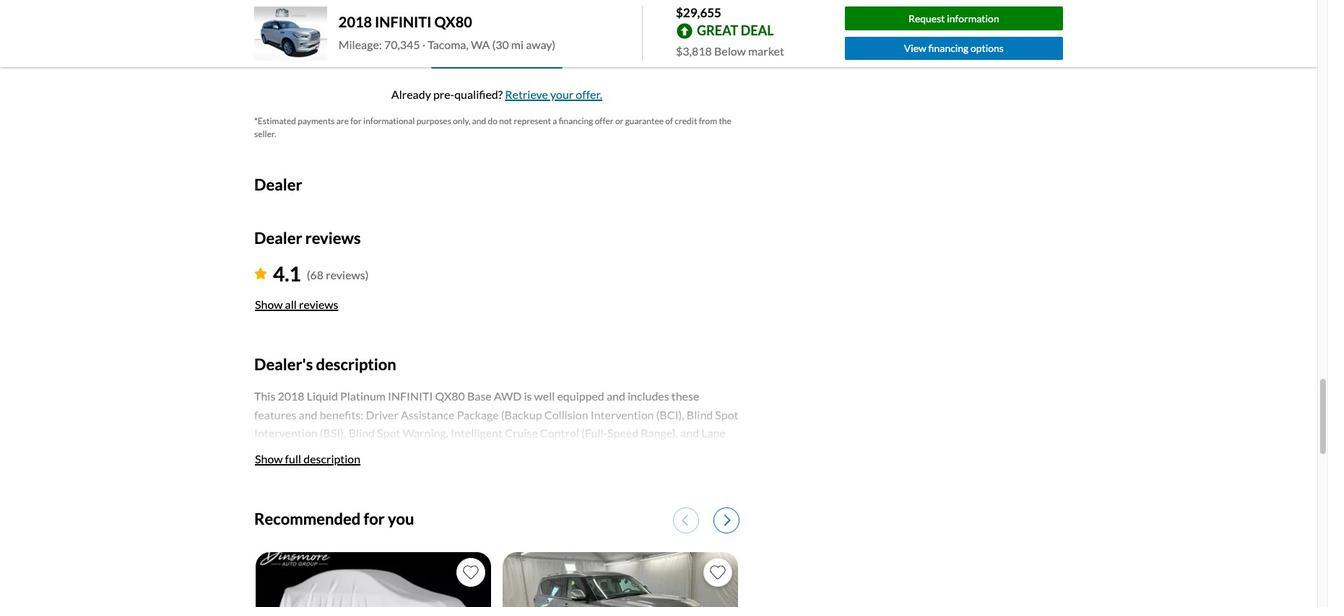 Task type: locate. For each thing, give the bounding box(es) containing it.
0 horizontal spatial pre-
[[402, 12, 423, 26]]

for right are
[[351, 116, 362, 127]]

credit
[[675, 116, 698, 127]]

are
[[337, 116, 349, 127]]

1 vertical spatial description
[[304, 453, 361, 466]]

show inside show full description button
[[255, 453, 283, 466]]

payments
[[298, 116, 335, 127]]

1 vertical spatial show
[[255, 453, 283, 466]]

pre-
[[402, 12, 423, 26], [433, 87, 455, 101]]

options down the "information"
[[971, 42, 1004, 55]]

from
[[699, 116, 718, 127]]

sound
[[289, 12, 321, 26]]

reviews up 4.1 (68 reviews)
[[305, 229, 361, 248]]

only,
[[453, 116, 471, 127]]

0 vertical spatial description
[[316, 355, 397, 374]]

options for view financing options button to the left
[[516, 47, 554, 61]]

for inside *estimated payments are for informational purposes only, and do not represent a financing offer or guarantee of credit from the seller.
[[351, 116, 362, 127]]

0 vertical spatial dealer
[[254, 175, 302, 194]]

0 horizontal spatial a
[[394, 12, 399, 26]]

rates.
[[677, 12, 705, 26]]

not
[[499, 116, 512, 127]]

and
[[472, 116, 486, 127]]

financing down "request information" button
[[929, 42, 969, 55]]

show left full
[[255, 453, 283, 466]]

(68
[[307, 268, 324, 282]]

qualification
[[423, 12, 485, 26]]

0 vertical spatial your
[[584, 12, 608, 26]]

retrieve your offer. link
[[505, 87, 603, 101]]

view financing options down the sound good? submit a pre-qualification request now to get your personalized rates.
[[440, 47, 554, 61]]

a right the submit
[[394, 12, 399, 26]]

view down request
[[904, 42, 927, 55]]

financing down the sound good? submit a pre-qualification request now to get your personalized rates.
[[468, 47, 514, 61]]

pre- up purposes
[[433, 87, 455, 101]]

options for view financing options button to the right
[[971, 42, 1004, 55]]

scroll left image
[[682, 515, 688, 527]]

offer
[[595, 116, 614, 127]]

reviews inside button
[[299, 298, 339, 311]]

do
[[488, 116, 498, 127]]

show inside "show all reviews" button
[[255, 298, 283, 311]]

1 horizontal spatial options
[[971, 42, 1004, 55]]

0 horizontal spatial view financing options
[[440, 47, 554, 61]]

a
[[394, 12, 399, 26], [553, 116, 557, 127]]

offer.
[[576, 87, 603, 101]]

show
[[255, 298, 283, 311], [255, 453, 283, 466]]

view left wa
[[440, 47, 466, 61]]

1 vertical spatial dealer
[[254, 229, 302, 248]]

options down now in the top of the page
[[516, 47, 554, 61]]

show for dealer's
[[255, 453, 283, 466]]

reviews
[[305, 229, 361, 248], [299, 298, 339, 311]]

0 horizontal spatial financing
[[468, 47, 514, 61]]

1 vertical spatial a
[[553, 116, 557, 127]]

a inside *estimated payments are for informational purposes only, and do not represent a financing offer or guarantee of credit from the seller.
[[553, 116, 557, 127]]

your
[[584, 12, 608, 26], [551, 87, 574, 101]]

seller.
[[254, 129, 276, 140]]

1 horizontal spatial view financing options button
[[845, 37, 1064, 60]]

for
[[351, 116, 362, 127], [364, 510, 385, 529]]

(30
[[492, 38, 509, 52]]

2 show from the top
[[255, 453, 283, 466]]

description
[[316, 355, 397, 374], [304, 453, 361, 466]]

1 show from the top
[[255, 298, 283, 311]]

view financing options down "request information" button
[[904, 42, 1004, 55]]

1 dealer from the top
[[254, 175, 302, 194]]

0 horizontal spatial your
[[551, 87, 574, 101]]

0 vertical spatial reviews
[[305, 229, 361, 248]]

show full description button
[[254, 444, 361, 476]]

$3,818 below market
[[676, 44, 785, 57]]

0 vertical spatial show
[[255, 298, 283, 311]]

a right represent
[[553, 116, 557, 127]]

1 vertical spatial for
[[364, 510, 385, 529]]

your left offer. at the top of the page
[[551, 87, 574, 101]]

star image
[[254, 268, 267, 280]]

retrieve
[[505, 87, 548, 101]]

informational
[[364, 116, 415, 127]]

reviews right all
[[299, 298, 339, 311]]

options
[[971, 42, 1004, 55], [516, 47, 554, 61]]

represent
[[514, 116, 551, 127]]

financing inside *estimated payments are for informational purposes only, and do not represent a financing offer or guarantee of credit from the seller.
[[559, 116, 594, 127]]

view
[[904, 42, 927, 55], [440, 47, 466, 61]]

view financing options button
[[845, 37, 1064, 60], [431, 40, 563, 69]]

already pre-qualified? retrieve your offer.
[[391, 87, 603, 101]]

you
[[388, 510, 414, 529]]

1 horizontal spatial a
[[553, 116, 557, 127]]

0 horizontal spatial options
[[516, 47, 554, 61]]

of
[[666, 116, 673, 127]]

financing left offer
[[559, 116, 594, 127]]

0 vertical spatial a
[[394, 12, 399, 26]]

great deal
[[697, 22, 774, 38]]

0 vertical spatial pre-
[[402, 12, 423, 26]]

your right get
[[584, 12, 608, 26]]

pre- up 70,345 at the top left of the page
[[402, 12, 423, 26]]

tacoma,
[[428, 38, 469, 52]]

0 vertical spatial for
[[351, 116, 362, 127]]

show left all
[[255, 298, 283, 311]]

dealer for dealer
[[254, 175, 302, 194]]

1 vertical spatial pre-
[[433, 87, 455, 101]]

mileage:
[[339, 38, 382, 52]]

sound good? submit a pre-qualification request now to get your personalized rates.
[[289, 12, 705, 26]]

view financing options for view financing options button to the right
[[904, 42, 1004, 55]]

4.1
[[273, 261, 301, 286]]

dealer
[[254, 175, 302, 194], [254, 229, 302, 248]]

1 horizontal spatial financing
[[559, 116, 594, 127]]

below
[[715, 44, 746, 57]]

financing
[[929, 42, 969, 55], [468, 47, 514, 61], [559, 116, 594, 127]]

dealer up 4.1
[[254, 229, 302, 248]]

0 horizontal spatial for
[[351, 116, 362, 127]]

view financing options
[[904, 42, 1004, 55], [440, 47, 554, 61]]

recommended
[[254, 510, 361, 529]]

dealer reviews
[[254, 229, 361, 248]]

2 dealer from the top
[[254, 229, 302, 248]]

1 vertical spatial reviews
[[299, 298, 339, 311]]

1 horizontal spatial for
[[364, 510, 385, 529]]

all
[[285, 298, 297, 311]]

now
[[529, 12, 551, 26]]

dealer's description
[[254, 355, 397, 374]]

$3,818
[[676, 44, 712, 57]]

1 horizontal spatial view financing options
[[904, 42, 1004, 55]]

dealer down seller.
[[254, 175, 302, 194]]

view financing options button down "request information" button
[[845, 37, 1064, 60]]

purposes
[[417, 116, 451, 127]]

view financing options button down the sound good? submit a pre-qualification request now to get your personalized rates.
[[431, 40, 563, 69]]

for left you
[[364, 510, 385, 529]]



Task type: describe. For each thing, give the bounding box(es) containing it.
the
[[719, 116, 732, 127]]

0 horizontal spatial view
[[440, 47, 466, 61]]

description inside button
[[304, 453, 361, 466]]

2018 infiniti qx80 image
[[254, 6, 327, 61]]

dealer for dealer reviews
[[254, 229, 302, 248]]

show full description
[[255, 453, 361, 466]]

1 horizontal spatial pre-
[[433, 87, 455, 101]]

*estimated payments are for informational purposes only, and do not represent a financing offer or guarantee of credit from the seller.
[[254, 116, 732, 140]]

recommended for you
[[254, 510, 414, 529]]

guarantee
[[626, 116, 664, 127]]

4.1 (68 reviews)
[[273, 261, 369, 286]]

show all reviews
[[255, 298, 339, 311]]

get
[[566, 12, 582, 26]]

70,345
[[384, 38, 420, 52]]

1 horizontal spatial view
[[904, 42, 927, 55]]

request
[[909, 12, 945, 24]]

mi
[[511, 38, 524, 52]]

2018 infiniti qx80 mileage: 70,345 · tacoma, wa (30 mi away)
[[339, 13, 556, 52]]

wa
[[471, 38, 490, 52]]

show for dealer
[[255, 298, 283, 311]]

dealer's
[[254, 355, 313, 374]]

personalized
[[610, 12, 674, 26]]

*estimated
[[254, 116, 296, 127]]

already
[[391, 87, 431, 101]]

qualified?
[[455, 87, 503, 101]]

submit
[[356, 12, 391, 26]]

qx80
[[435, 13, 472, 31]]

1 horizontal spatial your
[[584, 12, 608, 26]]

·
[[423, 38, 426, 52]]

show all reviews button
[[254, 289, 339, 321]]

request
[[488, 12, 527, 26]]

infiniti
[[375, 13, 432, 31]]

great
[[697, 22, 739, 38]]

2 horizontal spatial financing
[[929, 42, 969, 55]]

or
[[616, 116, 624, 127]]

$29,655
[[676, 5, 722, 20]]

view financing options for view financing options button to the left
[[440, 47, 554, 61]]

away)
[[526, 38, 556, 52]]

deal
[[741, 22, 774, 38]]

reviews)
[[326, 268, 369, 282]]

information
[[947, 12, 1000, 24]]

to
[[553, 12, 564, 26]]

full
[[285, 453, 301, 466]]

request information button
[[845, 7, 1064, 30]]

market
[[749, 44, 785, 57]]

0 horizontal spatial view financing options button
[[431, 40, 563, 69]]

2018
[[339, 13, 372, 31]]

request information
[[909, 12, 1000, 24]]

1 vertical spatial your
[[551, 87, 574, 101]]

good?
[[324, 12, 353, 26]]

scroll right image
[[725, 515, 731, 527]]



Task type: vqa. For each thing, say whether or not it's contained in the screenshot.
the bottommost 'answers'
no



